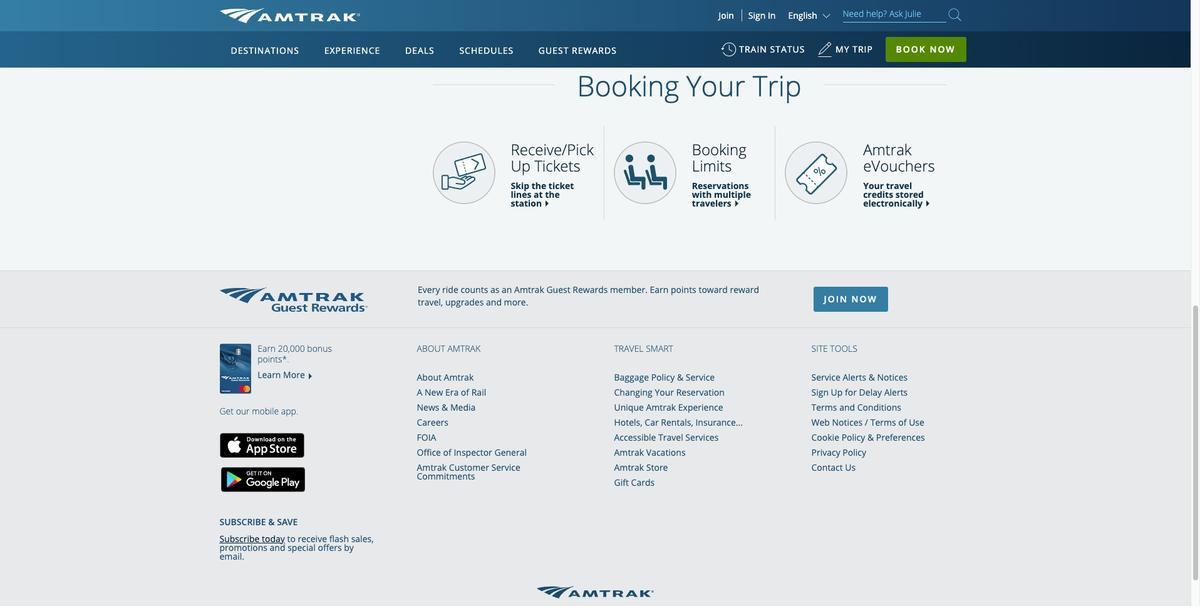 Task type: describe. For each thing, give the bounding box(es) containing it.
& up delay
[[869, 371, 875, 383]]

gift
[[614, 476, 629, 488]]

amtrak guest rewards image
[[220, 287, 368, 312]]

sign up for delay alerts link
[[812, 386, 908, 398]]

rewards inside "every ride counts as an amtrak guest rewards member. earn points toward reward travel, upgrades and more."
[[573, 284, 608, 296]]

customer
[[449, 461, 489, 473]]

reservation
[[676, 386, 725, 398]]

2 vertical spatial of
[[443, 446, 452, 458]]

reservations
[[692, 180, 749, 192]]

& inside about amtrak a new era of rail news & media careers foia office of inspector general amtrak customer service commitments
[[442, 401, 448, 413]]

join button
[[711, 9, 742, 21]]

cookie policy & preferences link
[[812, 431, 925, 443]]

schedules link
[[454, 31, 519, 68]]

my trip
[[836, 43, 873, 55]]

up inside "service alerts & notices sign up for delay alerts terms and conditions web notices / terms of use cookie policy & preferences privacy policy contact us"
[[831, 386, 843, 398]]

privacy
[[812, 446, 841, 458]]

lines
[[511, 189, 532, 201]]

careers link
[[417, 416, 449, 428]]

amtrak vacations link
[[614, 446, 686, 458]]

amtrak evouchers your travel credits stored electronically
[[863, 139, 935, 210]]

office of inspector general link
[[417, 446, 527, 458]]

hotels, car rentals, insurance... link
[[614, 416, 743, 428]]

foia
[[417, 431, 436, 443]]

media
[[450, 401, 476, 413]]

deals
[[405, 44, 435, 56]]

credits
[[863, 189, 893, 201]]

baggage policy & service changing your reservation unique amtrak experience hotels, car rentals, insurance... accessible travel services amtrak vacations amtrak store gift cards
[[614, 371, 743, 488]]

baggage
[[614, 371, 649, 383]]

footer containing every ride counts as an amtrak guest rewards member. earn points toward reward travel, upgrades and more.
[[0, 271, 1191, 606]]

get our mobile app.
[[220, 406, 298, 418]]

service inside baggage policy & service changing your reservation unique amtrak experience hotels, car rentals, insurance... accessible travel services amtrak vacations amtrak store gift cards
[[686, 371, 715, 383]]

a
[[417, 386, 422, 398]]

accessible
[[614, 431, 656, 443]]

receive/pick up tickets skip the ticket lines at the station
[[511, 139, 594, 210]]

changing
[[614, 386, 653, 398]]

banner containing join
[[0, 0, 1191, 289]]

of inside "service alerts & notices sign up for delay alerts terms and conditions web notices / terms of use cookie policy & preferences privacy policy contact us"
[[899, 416, 907, 428]]

unique
[[614, 401, 644, 413]]

amtrak store link
[[614, 461, 668, 473]]

subscribe today link
[[220, 533, 285, 545]]

skip the ticket lines at the station link
[[511, 180, 594, 210]]

smart
[[646, 343, 673, 355]]

by
[[344, 542, 354, 554]]

/
[[865, 416, 868, 428]]

accessible travel services link
[[614, 431, 719, 443]]

join for join
[[719, 9, 734, 21]]

site
[[812, 343, 828, 355]]

destinations
[[231, 44, 299, 56]]

train status
[[739, 43, 805, 55]]

store
[[646, 461, 668, 473]]

ticket
[[549, 180, 574, 192]]

amtrak inside amtrak evouchers your travel credits stored electronically
[[863, 139, 912, 160]]

us
[[845, 461, 856, 473]]

every ride counts as an amtrak guest rewards member. earn points toward reward travel, upgrades and more.
[[418, 284, 759, 308]]

1 horizontal spatial notices
[[877, 371, 908, 383]]

amtrak customer service commitments link
[[417, 461, 521, 482]]

foia link
[[417, 431, 436, 443]]

guest inside "every ride counts as an amtrak guest rewards member. earn points toward reward travel, upgrades and more."
[[547, 284, 571, 296]]

an
[[502, 284, 512, 296]]

1 horizontal spatial amtrak image
[[537, 586, 654, 599]]

earn inside "every ride counts as an amtrak guest rewards member. earn points toward reward travel, upgrades and more."
[[650, 284, 669, 296]]

vacations
[[646, 446, 686, 458]]

0 horizontal spatial alerts
[[843, 371, 866, 383]]

rewards inside popup button
[[572, 44, 617, 56]]

hotels image
[[433, 141, 495, 204]]

mobile
[[252, 406, 279, 418]]

guest inside popup button
[[539, 44, 569, 56]]

skip
[[511, 180, 529, 192]]

destinations button
[[226, 33, 304, 68]]

web
[[812, 416, 830, 428]]

site tools
[[812, 343, 858, 355]]

web notices / terms of use link
[[812, 416, 925, 428]]

amtrak down changing your reservation link
[[646, 401, 676, 413]]

changing your reservation link
[[614, 386, 725, 398]]

earn 20,000 bonus points*. learn more
[[258, 343, 332, 381]]

sign inside "service alerts & notices sign up for delay alerts terms and conditions web notices / terms of use cookie policy & preferences privacy policy contact us"
[[812, 386, 829, 398]]

join now
[[824, 293, 878, 305]]

hotels,
[[614, 416, 643, 428]]

new
[[425, 386, 443, 398]]

your inside baggage policy & service changing your reservation unique amtrak experience hotels, car rentals, insurance... accessible travel services amtrak vacations amtrak store gift cards
[[655, 386, 674, 398]]

services
[[686, 431, 719, 443]]

about for about amtrak a new era of rail news & media careers foia office of inspector general amtrak customer service commitments
[[417, 371, 442, 383]]

service alerts & notices sign up for delay alerts terms and conditions web notices / terms of use cookie policy & preferences privacy policy contact us
[[812, 371, 925, 473]]

Please enter your search item search field
[[843, 6, 946, 23]]

and inside "every ride counts as an amtrak guest rewards member. earn points toward reward travel, upgrades and more."
[[486, 297, 502, 308]]

1 vertical spatial alerts
[[884, 386, 908, 398]]

travelers
[[692, 198, 732, 210]]

footer containing subscribe & save
[[220, 492, 379, 562]]

stored
[[896, 189, 924, 201]]

toward
[[699, 284, 728, 296]]

ground transport image
[[785, 141, 848, 204]]

car
[[645, 416, 659, 428]]

cookie
[[812, 431, 840, 443]]

about amtrak link
[[417, 371, 474, 383]]

amtrak guest rewards preferred mastercard image
[[220, 344, 257, 394]]

at
[[534, 189, 543, 201]]

in
[[768, 9, 776, 21]]

0 horizontal spatial terms
[[812, 401, 837, 413]]

travel
[[886, 180, 912, 192]]

booking for booking limits reservations with multiple travelers
[[692, 139, 747, 160]]

our
[[236, 406, 250, 418]]

booking for booking your trip
[[577, 66, 679, 104]]

up inside the "receive/pick up tickets skip the ticket lines at the station"
[[511, 155, 531, 176]]

book now button
[[886, 37, 966, 62]]

flash
[[329, 533, 349, 545]]

contact us link
[[812, 461, 856, 473]]

privacy policy link
[[812, 446, 866, 458]]

as
[[491, 284, 500, 296]]

1 horizontal spatial your
[[687, 66, 746, 104]]

reward
[[730, 284, 759, 296]]

english
[[788, 9, 817, 21]]

preferences
[[876, 431, 925, 443]]



Task type: locate. For each thing, give the bounding box(es) containing it.
search icon image
[[949, 6, 961, 23]]

0 vertical spatial sign
[[749, 9, 766, 21]]

baggage policy & service link
[[614, 371, 715, 383]]

0 vertical spatial rewards
[[572, 44, 617, 56]]

amtrak up about amtrak link
[[448, 343, 481, 355]]

0 vertical spatial up
[[511, 155, 531, 176]]

status
[[770, 43, 805, 55]]

booking up reservations
[[692, 139, 747, 160]]

1 horizontal spatial travel
[[658, 431, 683, 443]]

inspector
[[454, 446, 492, 458]]

1 vertical spatial notices
[[832, 416, 863, 428]]

experience inside experience popup button
[[324, 44, 380, 56]]

0 horizontal spatial booking
[[577, 66, 679, 104]]

experience inside baggage policy & service changing your reservation unique amtrak experience hotels, car rentals, insurance... accessible travel services amtrak vacations amtrak store gift cards
[[678, 401, 723, 413]]

application inside banner
[[266, 105, 567, 280]]

more
[[283, 369, 305, 381]]

rentals,
[[661, 416, 693, 428]]

cars image
[[614, 141, 677, 204]]

1 vertical spatial up
[[831, 386, 843, 398]]

2 horizontal spatial service
[[812, 371, 841, 383]]

& down the web notices / terms of use link
[[868, 431, 874, 443]]

0 horizontal spatial your
[[655, 386, 674, 398]]

0 vertical spatial travel
[[614, 343, 644, 355]]

1 vertical spatial terms
[[871, 416, 896, 428]]

about up new
[[417, 371, 442, 383]]

of
[[461, 386, 469, 398], [899, 416, 907, 428], [443, 446, 452, 458]]

join left 'sign in' 'button'
[[719, 9, 734, 21]]

guest
[[539, 44, 569, 56], [547, 284, 571, 296]]

alerts
[[843, 371, 866, 383], [884, 386, 908, 398]]

amtrak up more.
[[514, 284, 544, 296]]

policy up us at the bottom right of the page
[[843, 446, 866, 458]]

conditions
[[858, 401, 902, 413]]

0 vertical spatial guest
[[539, 44, 569, 56]]

service inside "service alerts & notices sign up for delay alerts terms and conditions web notices / terms of use cookie policy & preferences privacy policy contact us"
[[812, 371, 841, 383]]

earn left points
[[650, 284, 669, 296]]

1 vertical spatial of
[[899, 416, 907, 428]]

booking limits reservations with multiple travelers
[[692, 139, 751, 210]]

1 horizontal spatial sign
[[812, 386, 829, 398]]

earn left 20,000
[[258, 343, 276, 355]]

amtrak up era
[[444, 371, 474, 383]]

travel up baggage
[[614, 343, 644, 355]]

trip
[[753, 66, 802, 104]]

1 vertical spatial your
[[863, 180, 884, 192]]

of left use
[[899, 416, 907, 428]]

amtrak up "gift cards" link
[[614, 461, 644, 473]]

0 vertical spatial join
[[719, 9, 734, 21]]

news & media link
[[417, 401, 476, 413]]

& down a new era of rail link
[[442, 401, 448, 413]]

amtrak image
[[220, 8, 360, 23], [537, 586, 654, 599]]

0 horizontal spatial notices
[[832, 416, 863, 428]]

&
[[677, 371, 684, 383], [869, 371, 875, 383], [442, 401, 448, 413], [868, 431, 874, 443], [268, 516, 275, 528]]

0 vertical spatial amtrak image
[[220, 8, 360, 23]]

of right office
[[443, 446, 452, 458]]

0 horizontal spatial earn
[[258, 343, 276, 355]]

up up skip
[[511, 155, 531, 176]]

save
[[277, 516, 298, 528]]

your down baggage policy & service link
[[655, 386, 674, 398]]

service down the site
[[812, 371, 841, 383]]

to receive flash sales, promotions and special offers by email.
[[220, 533, 374, 562]]

earn inside earn 20,000 bonus points*. learn more
[[258, 343, 276, 355]]

station
[[511, 198, 542, 210]]

amtrak up travel
[[863, 139, 912, 160]]

0 horizontal spatial sign
[[749, 9, 766, 21]]

0 vertical spatial terms
[[812, 401, 837, 413]]

amtrak inside "every ride counts as an amtrak guest rewards member. earn points toward reward travel, upgrades and more."
[[514, 284, 544, 296]]

2 vertical spatial and
[[270, 542, 285, 554]]

1 vertical spatial experience
[[678, 401, 723, 413]]

your down the train
[[687, 66, 746, 104]]

policy up changing your reservation link
[[651, 371, 675, 383]]

1 vertical spatial rewards
[[573, 284, 608, 296]]

& inside baggage policy & service changing your reservation unique amtrak experience hotels, car rentals, insurance... accessible travel services amtrak vacations amtrak store gift cards
[[677, 371, 684, 383]]

member.
[[610, 284, 648, 296]]

travel up the "vacations"
[[658, 431, 683, 443]]

1 vertical spatial join
[[824, 293, 848, 305]]

the right at on the left of page
[[545, 189, 560, 201]]

0 vertical spatial of
[[461, 386, 469, 398]]

2 horizontal spatial and
[[840, 401, 855, 413]]

banner
[[0, 0, 1191, 289]]

0 vertical spatial policy
[[651, 371, 675, 383]]

1 vertical spatial travel
[[658, 431, 683, 443]]

1 horizontal spatial up
[[831, 386, 843, 398]]

every
[[418, 284, 440, 296]]

news
[[417, 401, 439, 413]]

0 vertical spatial and
[[486, 297, 502, 308]]

amtrak down accessible
[[614, 446, 644, 458]]

0 vertical spatial about
[[417, 343, 445, 355]]

travel
[[614, 343, 644, 355], [658, 431, 683, 443]]

booking down "guest rewards"
[[577, 66, 679, 104]]

1 vertical spatial guest
[[547, 284, 571, 296]]

your inside amtrak evouchers your travel credits stored electronically
[[863, 180, 884, 192]]

booking
[[577, 66, 679, 104], [692, 139, 747, 160]]

insurance...
[[696, 416, 743, 428]]

travel inside baggage policy & service changing your reservation unique amtrak experience hotels, car rentals, insurance... accessible travel services amtrak vacations amtrak store gift cards
[[658, 431, 683, 443]]

0 vertical spatial your
[[687, 66, 746, 104]]

receive/pick
[[511, 139, 594, 160]]

20,000
[[278, 343, 305, 355]]

1 horizontal spatial earn
[[650, 284, 669, 296]]

sales,
[[351, 533, 374, 545]]

0 horizontal spatial experience
[[324, 44, 380, 56]]

policy inside baggage policy & service changing your reservation unique amtrak experience hotels, car rentals, insurance... accessible travel services amtrak vacations amtrak store gift cards
[[651, 371, 675, 383]]

1 horizontal spatial experience
[[678, 401, 723, 413]]

0 horizontal spatial up
[[511, 155, 531, 176]]

sign left in
[[749, 9, 766, 21]]

1 horizontal spatial alerts
[[884, 386, 908, 398]]

and inside to receive flash sales, promotions and special offers by email.
[[270, 542, 285, 554]]

0 horizontal spatial join
[[719, 9, 734, 21]]

0 vertical spatial earn
[[650, 284, 669, 296]]

about up about amtrak link
[[417, 343, 445, 355]]

application
[[266, 105, 567, 280]]

1 vertical spatial and
[[840, 401, 855, 413]]

rewards
[[572, 44, 617, 56], [573, 284, 608, 296]]

notices down terms and conditions link
[[832, 416, 863, 428]]

0 horizontal spatial service
[[492, 461, 521, 473]]

earn
[[650, 284, 669, 296], [258, 343, 276, 355]]

secondary navigation
[[220, 0, 408, 252]]

2 about from the top
[[417, 371, 442, 383]]

notices up delay
[[877, 371, 908, 383]]

1 vertical spatial about
[[417, 371, 442, 383]]

subscribe
[[220, 533, 260, 545]]

your left travel
[[863, 180, 884, 192]]

footer
[[0, 271, 1191, 606], [220, 492, 379, 562]]

policy down /
[[842, 431, 865, 443]]

1 vertical spatial amtrak image
[[537, 586, 654, 599]]

1 vertical spatial sign
[[812, 386, 829, 398]]

about
[[417, 343, 445, 355], [417, 371, 442, 383]]

booking inside booking limits reservations with multiple travelers
[[692, 139, 747, 160]]

up left the for
[[831, 386, 843, 398]]

more.
[[504, 297, 528, 308]]

about amtrak a new era of rail news & media careers foia office of inspector general amtrak customer service commitments
[[417, 371, 527, 482]]

1 horizontal spatial join
[[824, 293, 848, 305]]

2 horizontal spatial your
[[863, 180, 884, 192]]

join now link
[[814, 287, 888, 312]]

general
[[495, 446, 527, 458]]

2 vertical spatial your
[[655, 386, 674, 398]]

alerts up conditions
[[884, 386, 908, 398]]

0 vertical spatial experience
[[324, 44, 380, 56]]

1 about from the top
[[417, 343, 445, 355]]

commitments
[[417, 470, 475, 482]]

cards
[[631, 476, 655, 488]]

1 vertical spatial policy
[[842, 431, 865, 443]]

join left now
[[824, 293, 848, 305]]

service down general
[[492, 461, 521, 473]]

& left save
[[268, 516, 275, 528]]

1 horizontal spatial booking
[[692, 139, 747, 160]]

0 vertical spatial booking
[[577, 66, 679, 104]]

the
[[532, 180, 546, 192], [545, 189, 560, 201]]

my
[[836, 43, 850, 55]]

evouchers
[[863, 155, 935, 176]]

contact
[[812, 461, 843, 473]]

1 vertical spatial booking
[[692, 139, 747, 160]]

use
[[909, 416, 925, 428]]

1 horizontal spatial terms
[[871, 416, 896, 428]]

offers
[[318, 542, 342, 554]]

sign
[[749, 9, 766, 21], [812, 386, 829, 398]]

1 vertical spatial earn
[[258, 343, 276, 355]]

and down the for
[[840, 401, 855, 413]]

bonus
[[307, 343, 332, 355]]

& up changing your reservation link
[[677, 371, 684, 383]]

guest rewards button
[[534, 33, 622, 68]]

0 horizontal spatial and
[[270, 542, 285, 554]]

regions map image
[[266, 105, 567, 280]]

and inside "service alerts & notices sign up for delay alerts terms and conditions web notices / terms of use cookie policy & preferences privacy policy contact us"
[[840, 401, 855, 413]]

multiple
[[714, 189, 751, 201]]

0 horizontal spatial travel
[[614, 343, 644, 355]]

get
[[220, 406, 234, 418]]

service inside about amtrak a new era of rail news & media careers foia office of inspector general amtrak customer service commitments
[[492, 461, 521, 473]]

1 horizontal spatial service
[[686, 371, 715, 383]]

reservations with multiple travelers link
[[692, 180, 766, 210]]

guest rewards
[[539, 44, 617, 56]]

now
[[930, 43, 956, 55]]

amtrak down office
[[417, 461, 447, 473]]

service alerts & notices link
[[812, 371, 908, 383]]

with
[[692, 189, 712, 201]]

ride
[[442, 284, 458, 296]]

2 vertical spatial policy
[[843, 446, 866, 458]]

receive
[[298, 533, 327, 545]]

points*.
[[258, 353, 289, 365]]

promotions
[[220, 542, 267, 554]]

2 horizontal spatial of
[[899, 416, 907, 428]]

electronically
[[863, 198, 923, 210]]

up
[[511, 155, 531, 176], [831, 386, 843, 398]]

email.
[[220, 550, 244, 562]]

1 horizontal spatial of
[[461, 386, 469, 398]]

terms down conditions
[[871, 416, 896, 428]]

join for join now
[[824, 293, 848, 305]]

today
[[262, 533, 285, 545]]

terms up web
[[812, 401, 837, 413]]

app.
[[281, 406, 298, 418]]

trip
[[853, 43, 873, 55]]

tickets
[[535, 155, 581, 176]]

0 vertical spatial alerts
[[843, 371, 866, 383]]

counts
[[461, 284, 488, 296]]

era
[[445, 386, 459, 398]]

0 horizontal spatial amtrak image
[[220, 8, 360, 23]]

about for about amtrak
[[417, 343, 445, 355]]

and left to
[[270, 542, 285, 554]]

and down the as
[[486, 297, 502, 308]]

a new era of rail link
[[417, 386, 486, 398]]

0 horizontal spatial of
[[443, 446, 452, 458]]

service up reservation
[[686, 371, 715, 383]]

0 vertical spatial notices
[[877, 371, 908, 383]]

english button
[[788, 9, 834, 21]]

join
[[719, 9, 734, 21], [824, 293, 848, 305]]

alerts up the for
[[843, 371, 866, 383]]

learn
[[258, 369, 281, 381]]

1 horizontal spatial and
[[486, 297, 502, 308]]

sign in
[[749, 9, 776, 21]]

the right skip
[[532, 180, 546, 192]]

about inside about amtrak a new era of rail news & media careers foia office of inspector general amtrak customer service commitments
[[417, 371, 442, 383]]

of right era
[[461, 386, 469, 398]]

train
[[739, 43, 767, 55]]

sign up web
[[812, 386, 829, 398]]



Task type: vqa. For each thing, say whether or not it's contained in the screenshot.
the topmost and
yes



